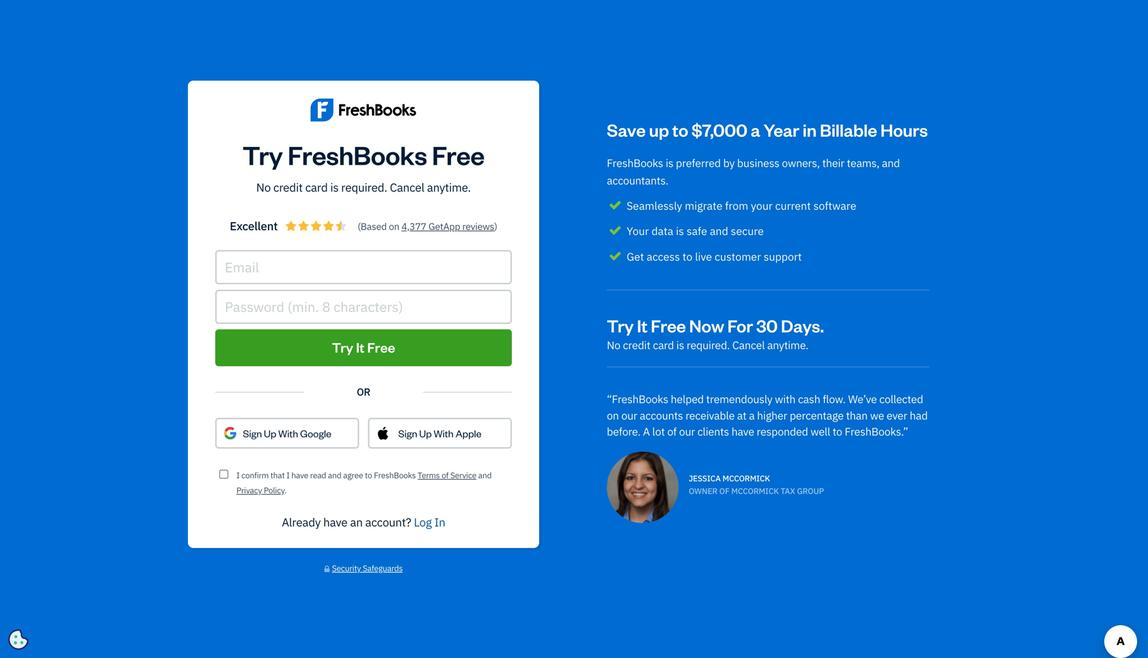Task type: vqa. For each thing, say whether or not it's contained in the screenshot.
well
yes



Task type: locate. For each thing, give the bounding box(es) containing it.
1 horizontal spatial no
[[607, 338, 620, 352]]

required.
[[341, 180, 387, 195], [687, 338, 730, 352]]

and right service
[[478, 470, 492, 481]]

1 vertical spatial a
[[749, 408, 755, 423]]

cancel inside try it free now for 30 days. no credit card is required. cancel anytime.
[[732, 338, 765, 352]]

1 vertical spatial anytime.
[[767, 338, 808, 352]]

it down password (min. 8 characters) password field
[[356, 338, 365, 356]]

and
[[882, 156, 900, 170], [710, 224, 728, 238], [328, 470, 341, 481], [478, 470, 492, 481]]

no up "freshbooks
[[607, 338, 620, 352]]

anytime.
[[427, 180, 471, 195], [767, 338, 808, 352]]

1 vertical spatial on
[[607, 408, 619, 423]]

0 vertical spatial of
[[667, 424, 677, 439]]

now
[[689, 314, 724, 337]]

card inside try it free now for 30 days. no credit card is required. cancel anytime.
[[653, 338, 674, 352]]

to right 'well'
[[833, 424, 842, 439]]

1 up from the left
[[264, 427, 276, 440]]

i
[[236, 470, 240, 481], [287, 470, 290, 481]]

4,377
[[401, 220, 426, 233]]

than
[[846, 408, 868, 423]]

0 vertical spatial required.
[[341, 180, 387, 195]]

1 horizontal spatial it
[[637, 314, 648, 337]]

sign
[[243, 427, 262, 440], [398, 427, 417, 440]]

of right owner
[[719, 486, 730, 497]]

save
[[607, 118, 646, 141]]

try it free now for 30 days. no credit card is required. cancel anytime.
[[607, 314, 824, 352]]

policy
[[264, 485, 284, 496]]

i right that
[[287, 470, 290, 481]]

our up before.
[[621, 408, 637, 423]]

up up terms
[[419, 427, 432, 440]]

2 horizontal spatial free
[[651, 314, 686, 337]]

0 vertical spatial a
[[751, 118, 760, 141]]

required. down try freshbooks free
[[341, 180, 387, 195]]

have inside "freshbooks helped tremendously with cash flow. we've collected on our accounts receivable at a higher percentage than we ever had before. a lot of our clients have responded well to freshbooks."
[[732, 424, 754, 439]]

up inside sign up with apple button
[[419, 427, 432, 440]]

free inside button
[[367, 338, 395, 356]]

sign right google logo
[[243, 427, 262, 440]]

lot
[[652, 424, 665, 439]]

anytime. up getapp
[[427, 180, 471, 195]]

1 horizontal spatial free
[[432, 138, 485, 171]]

hours
[[880, 118, 928, 141]]

2 vertical spatial free
[[367, 338, 395, 356]]

security safeguards link
[[324, 559, 403, 578]]

no up excellent at the left top of page
[[256, 180, 271, 195]]

free for try it free
[[367, 338, 395, 356]]

it inside try it free now for 30 days. no credit card is required. cancel anytime.
[[637, 314, 648, 337]]

our left clients
[[679, 424, 695, 439]]

have down the at
[[732, 424, 754, 439]]

a
[[751, 118, 760, 141], [749, 408, 755, 423]]

apple logo image
[[376, 426, 390, 440]]

clients
[[697, 424, 729, 439]]

1 horizontal spatial with
[[434, 427, 454, 440]]

have left read
[[291, 470, 308, 481]]

billable
[[820, 118, 877, 141]]

on left '4,377'
[[389, 220, 399, 233]]

credit up 4.5 stars image
[[273, 180, 303, 195]]

up
[[264, 427, 276, 440], [419, 427, 432, 440]]

0 horizontal spatial card
[[305, 180, 328, 195]]

by
[[723, 156, 735, 170]]

sign inside button
[[243, 427, 262, 440]]

1 horizontal spatial sign
[[398, 427, 417, 440]]

freshbooks inside freshbooks is preferred by business owners, their teams, and accountants.
[[607, 156, 663, 170]]

card up helped
[[653, 338, 674, 352]]

$7,000
[[692, 118, 747, 141]]

support
[[764, 250, 802, 264]]

with inside sign up with apple button
[[434, 427, 454, 440]]

and right teams,
[[882, 156, 900, 170]]

0 horizontal spatial with
[[278, 427, 298, 440]]

1 horizontal spatial cancel
[[732, 338, 765, 352]]

owner
[[689, 486, 718, 497]]

1 vertical spatial free
[[651, 314, 686, 337]]

software
[[814, 198, 856, 213]]

try for try it free now for 30 days. no credit card is required. cancel anytime.
[[607, 314, 634, 337]]

that
[[270, 470, 285, 481]]

try freshbooks free
[[243, 138, 485, 171]]

1 vertical spatial have
[[291, 470, 308, 481]]

sign inside button
[[398, 427, 417, 440]]

freshbooks up accountants.
[[607, 156, 663, 170]]

0 vertical spatial free
[[432, 138, 485, 171]]

1 vertical spatial of
[[442, 470, 449, 481]]

0 horizontal spatial sign
[[243, 427, 262, 440]]

have left "an"
[[323, 515, 348, 530]]

0 horizontal spatial free
[[367, 338, 395, 356]]

1 vertical spatial mccormick
[[731, 486, 779, 497]]

a right the at
[[749, 408, 755, 423]]

credit inside try it free now for 30 days. no credit card is required. cancel anytime.
[[623, 338, 650, 352]]

0 vertical spatial try
[[243, 138, 283, 171]]

it
[[637, 314, 648, 337], [356, 338, 365, 356]]

freshbooks
[[288, 138, 427, 171], [607, 156, 663, 170], [374, 470, 416, 481]]

with for apple
[[434, 427, 454, 440]]

mccormick left tax
[[731, 486, 779, 497]]

is left the preferred
[[666, 156, 674, 170]]

it left now
[[637, 314, 648, 337]]

cash
[[798, 392, 820, 406]]

and right read
[[328, 470, 341, 481]]

with inside sign up with google button
[[278, 427, 298, 440]]

with left google
[[278, 427, 298, 440]]

cancel up '4,377'
[[390, 180, 424, 195]]

2 horizontal spatial have
[[732, 424, 754, 439]]

free inside try it free now for 30 days. no credit card is required. cancel anytime.
[[651, 314, 686, 337]]

1 with from the left
[[278, 427, 298, 440]]

of
[[667, 424, 677, 439], [442, 470, 449, 481], [719, 486, 730, 497]]

in
[[803, 118, 817, 141]]

agree
[[343, 470, 363, 481]]

of inside i confirm that i have read and agree to freshbooks terms of service and privacy policy .
[[442, 470, 449, 481]]

privacy policy link
[[236, 485, 284, 496]]

1 sign from the left
[[243, 427, 262, 440]]

live
[[695, 250, 712, 264]]

1 horizontal spatial anytime.
[[767, 338, 808, 352]]

1 vertical spatial required.
[[687, 338, 730, 352]]

2 with from the left
[[434, 427, 454, 440]]

card
[[305, 180, 328, 195], [653, 338, 674, 352]]

have
[[732, 424, 754, 439], [291, 470, 308, 481], [323, 515, 348, 530]]

read
[[310, 470, 326, 481]]

and right safe
[[710, 224, 728, 238]]

try it free button
[[215, 330, 512, 366]]

it inside button
[[356, 338, 365, 356]]

free
[[432, 138, 485, 171], [651, 314, 686, 337], [367, 338, 395, 356]]

1 vertical spatial no
[[607, 338, 620, 352]]

0 horizontal spatial no
[[256, 180, 271, 195]]

is up helped
[[676, 338, 684, 352]]

i left "confirm"
[[236, 470, 240, 481]]

try inside button
[[332, 338, 353, 356]]

0 horizontal spatial i
[[236, 470, 240, 481]]

with for google
[[278, 427, 298, 440]]

to right agree
[[365, 470, 372, 481]]

an
[[350, 515, 363, 530]]

2 sign from the left
[[398, 427, 417, 440]]

on up before.
[[607, 408, 619, 423]]

save up to $7,000 a year in billable hours
[[607, 118, 928, 141]]

2 vertical spatial of
[[719, 486, 730, 497]]

1 vertical spatial it
[[356, 338, 365, 356]]

0 horizontal spatial it
[[356, 338, 365, 356]]

0 vertical spatial no
[[256, 180, 271, 195]]

1 vertical spatial credit
[[623, 338, 650, 352]]

(based on 4,377 getapp reviews )
[[358, 220, 497, 233]]

up right google logo
[[264, 427, 276, 440]]

to
[[672, 118, 688, 141], [683, 250, 693, 264], [833, 424, 842, 439], [365, 470, 372, 481]]

terms of service link
[[418, 470, 476, 481]]

access
[[647, 250, 680, 264]]

1 horizontal spatial credit
[[623, 338, 650, 352]]

on
[[389, 220, 399, 233], [607, 408, 619, 423]]

0 horizontal spatial our
[[621, 408, 637, 423]]

your
[[751, 198, 773, 213]]

2 vertical spatial have
[[323, 515, 348, 530]]

0 horizontal spatial have
[[291, 470, 308, 481]]

freshbooks left terms
[[374, 470, 416, 481]]

sign right the apple logo
[[398, 427, 417, 440]]

1 horizontal spatial try
[[332, 338, 353, 356]]

1 vertical spatial try
[[607, 314, 634, 337]]

"freshbooks helped tremendously with cash flow. we've collected on our accounts receivable at a higher percentage than we ever had before. a lot of our clients have responded well to freshbooks."
[[607, 392, 928, 439]]

1 horizontal spatial our
[[679, 424, 695, 439]]

of inside "freshbooks helped tremendously with cash flow. we've collected on our accounts receivable at a higher percentage than we ever had before. a lot of our clients have responded well to freshbooks."
[[667, 424, 677, 439]]

required. inside try it free now for 30 days. no credit card is required. cancel anytime.
[[687, 338, 730, 352]]

1 vertical spatial card
[[653, 338, 674, 352]]

at
[[737, 408, 747, 423]]

for
[[727, 314, 753, 337]]

teams,
[[847, 156, 880, 170]]

no
[[256, 180, 271, 195], [607, 338, 620, 352]]

None checkbox
[[219, 470, 228, 479]]

lock icon image
[[324, 565, 330, 573]]

and inside freshbooks is preferred by business owners, their teams, and accountants.
[[882, 156, 900, 170]]

anytime. down "days."
[[767, 338, 808, 352]]

cancel down for
[[732, 338, 765, 352]]

seamlessly
[[627, 198, 682, 213]]

with left apple
[[434, 427, 454, 440]]

is inside try it free now for 30 days. no credit card is required. cancel anytime.
[[676, 338, 684, 352]]

credit up "freshbooks
[[623, 338, 650, 352]]

0 vertical spatial card
[[305, 180, 328, 195]]

0 horizontal spatial on
[[389, 220, 399, 233]]

up for sign up with google
[[264, 427, 276, 440]]

already have an account? log in
[[282, 515, 445, 530]]

0 vertical spatial it
[[637, 314, 648, 337]]

freshbooks up no credit card is required. cancel anytime.
[[288, 138, 427, 171]]

preferred
[[676, 156, 721, 170]]

1 horizontal spatial have
[[323, 515, 348, 530]]

1 horizontal spatial up
[[419, 427, 432, 440]]

from
[[725, 198, 748, 213]]

a left year
[[751, 118, 760, 141]]

0 horizontal spatial of
[[442, 470, 449, 481]]

0 horizontal spatial try
[[243, 138, 283, 171]]

anytime. inside try it free now for 30 days. no credit card is required. cancel anytime.
[[767, 338, 808, 352]]

1 i from the left
[[236, 470, 240, 481]]

0 vertical spatial mccormick
[[723, 473, 770, 484]]

try inside try it free now for 30 days. no credit card is required. cancel anytime.
[[607, 314, 634, 337]]

mccormick right jessica
[[723, 473, 770, 484]]

1 horizontal spatial card
[[653, 338, 674, 352]]

0 vertical spatial credit
[[273, 180, 303, 195]]

0 horizontal spatial up
[[264, 427, 276, 440]]

0 vertical spatial have
[[732, 424, 754, 439]]

account?
[[365, 515, 411, 530]]

business
[[737, 156, 780, 170]]

1 horizontal spatial on
[[607, 408, 619, 423]]

2 up from the left
[[419, 427, 432, 440]]

1 horizontal spatial of
[[667, 424, 677, 439]]

card up 4.5 stars image
[[305, 180, 328, 195]]

1 horizontal spatial i
[[287, 470, 290, 481]]

up inside sign up with google button
[[264, 427, 276, 440]]

year
[[764, 118, 799, 141]]

with
[[278, 427, 298, 440], [434, 427, 454, 440]]

to left 'live'
[[683, 250, 693, 264]]

a
[[643, 424, 650, 439]]

2 horizontal spatial of
[[719, 486, 730, 497]]

required. down now
[[687, 338, 730, 352]]

of right terms
[[442, 470, 449, 481]]

try
[[243, 138, 283, 171], [607, 314, 634, 337], [332, 338, 353, 356]]

terms
[[418, 470, 440, 481]]

2 horizontal spatial try
[[607, 314, 634, 337]]

0 horizontal spatial anytime.
[[427, 180, 471, 195]]

security safeguards
[[332, 563, 403, 574]]

of right lot
[[667, 424, 677, 439]]

is up 4.5 stars image
[[330, 180, 339, 195]]

ever
[[887, 408, 907, 423]]

no inside try it free now for 30 days. no credit card is required. cancel anytime.
[[607, 338, 620, 352]]

1 vertical spatial cancel
[[732, 338, 765, 352]]

1 horizontal spatial required.
[[687, 338, 730, 352]]

2 vertical spatial try
[[332, 338, 353, 356]]

flow.
[[823, 392, 846, 406]]

0 vertical spatial cancel
[[390, 180, 424, 195]]



Task type: describe. For each thing, give the bounding box(es) containing it.
cookie consent banner dialog
[[10, 490, 215, 648]]

we
[[870, 408, 884, 423]]

to right up
[[672, 118, 688, 141]]

to inside "freshbooks helped tremendously with cash flow. we've collected on our accounts receivable at a higher percentage than we ever had before. a lot of our clients have responded well to freshbooks."
[[833, 424, 842, 439]]

of inside jessica mccormick owner of mccormick tax group
[[719, 486, 730, 497]]

freshbooks."
[[845, 424, 908, 439]]

getapp
[[428, 220, 460, 233]]

1 vertical spatial our
[[679, 424, 695, 439]]

group
[[797, 486, 824, 497]]

a inside "freshbooks helped tremendously with cash flow. we've collected on our accounts receivable at a higher percentage than we ever had before. a lot of our clients have responded well to freshbooks."
[[749, 408, 755, 423]]

tremendously
[[706, 392, 773, 406]]

30
[[756, 314, 778, 337]]

safe
[[687, 224, 707, 238]]

secure
[[731, 224, 764, 238]]

before.
[[607, 424, 641, 439]]

)
[[494, 220, 497, 233]]

.
[[284, 485, 287, 496]]

sign for sign up with apple
[[398, 427, 417, 440]]

is left safe
[[676, 224, 684, 238]]

service
[[450, 470, 476, 481]]

owners,
[[782, 156, 820, 170]]

reviews
[[462, 220, 494, 233]]

Email email field
[[215, 250, 512, 284]]

sign up with google
[[243, 427, 331, 440]]

up for sign up with apple
[[419, 427, 432, 440]]

sign up with apple
[[398, 427, 482, 440]]

privacy
[[236, 485, 262, 496]]

your
[[627, 224, 649, 238]]

google logo image
[[223, 417, 237, 450]]

0 horizontal spatial credit
[[273, 180, 303, 195]]

excellent
[[230, 218, 278, 233]]

confirm
[[241, 470, 269, 481]]

sign for sign up with google
[[243, 427, 262, 440]]

it for try it free
[[356, 338, 365, 356]]

log in link
[[414, 515, 445, 530]]

had
[[910, 408, 928, 423]]

up
[[649, 118, 669, 141]]

data
[[652, 224, 673, 238]]

responded
[[757, 424, 808, 439]]

0 vertical spatial our
[[621, 408, 637, 423]]

days.
[[781, 314, 824, 337]]

try for try freshbooks free
[[243, 138, 283, 171]]

sign up with google button
[[215, 417, 359, 450]]

percentage
[[790, 408, 844, 423]]

4,377 getapp reviews link
[[401, 217, 494, 236]]

in
[[434, 515, 445, 530]]

cookie preferences image
[[8, 629, 29, 650]]

it for try it free now for 30 days. no credit card is required. cancel anytime.
[[637, 314, 648, 337]]

or
[[357, 385, 370, 399]]

customer
[[715, 250, 761, 264]]

Password (min. 8 characters) password field
[[215, 290, 512, 324]]

get access to live customer support
[[627, 250, 802, 264]]

accounts
[[640, 408, 683, 423]]

"freshbooks
[[607, 392, 668, 406]]

current
[[775, 198, 811, 213]]

well
[[811, 424, 830, 439]]

security
[[332, 563, 361, 574]]

0 horizontal spatial required.
[[341, 180, 387, 195]]

collected
[[879, 392, 923, 406]]

no credit card is required. cancel anytime.
[[256, 180, 471, 195]]

0 vertical spatial anytime.
[[427, 180, 471, 195]]

helped
[[671, 392, 704, 406]]

on inside "freshbooks helped tremendously with cash flow. we've collected on our accounts receivable at a higher percentage than we ever had before. a lot of our clients have responded well to freshbooks."
[[607, 408, 619, 423]]

accountants.
[[607, 173, 668, 188]]

sign up with apple button
[[368, 418, 512, 449]]

free for try freshbooks free
[[432, 138, 485, 171]]

4.5 stars image
[[286, 221, 347, 231]]

tax
[[781, 486, 795, 497]]

0 vertical spatial on
[[389, 220, 399, 233]]

have inside i confirm that i have read and agree to freshbooks terms of service and privacy policy .
[[291, 470, 308, 481]]

safeguards
[[363, 563, 403, 574]]

try for try it free
[[332, 338, 353, 356]]

seamlessly migrate from your current software
[[627, 198, 856, 213]]

migrate
[[685, 198, 723, 213]]

i confirm that i have read and agree to freshbooks terms of service and privacy policy .
[[236, 470, 492, 496]]

receivable
[[686, 408, 735, 423]]

already
[[282, 515, 321, 530]]

their
[[822, 156, 845, 170]]

jessica mccormick owner of mccormick tax group
[[689, 473, 824, 497]]

we've
[[848, 392, 877, 406]]

jessica
[[689, 473, 721, 484]]

2 i from the left
[[287, 470, 290, 481]]

google
[[300, 427, 331, 440]]

freshbooks is preferred by business owners, their teams, and accountants.
[[607, 156, 900, 188]]

with
[[775, 392, 796, 406]]

try it free
[[332, 338, 395, 356]]

0 horizontal spatial cancel
[[390, 180, 424, 195]]

(based
[[358, 220, 387, 233]]

your data is safe and secure
[[627, 224, 764, 238]]

free for try it free now for 30 days. no credit card is required. cancel anytime.
[[651, 314, 686, 337]]

log
[[414, 515, 432, 530]]

to inside i confirm that i have read and agree to freshbooks terms of service and privacy policy .
[[365, 470, 372, 481]]

is inside freshbooks is preferred by business owners, their teams, and accountants.
[[666, 156, 674, 170]]

freshbooks logo image
[[311, 97, 417, 123]]

freshbooks inside i confirm that i have read and agree to freshbooks terms of service and privacy policy .
[[374, 470, 416, 481]]



